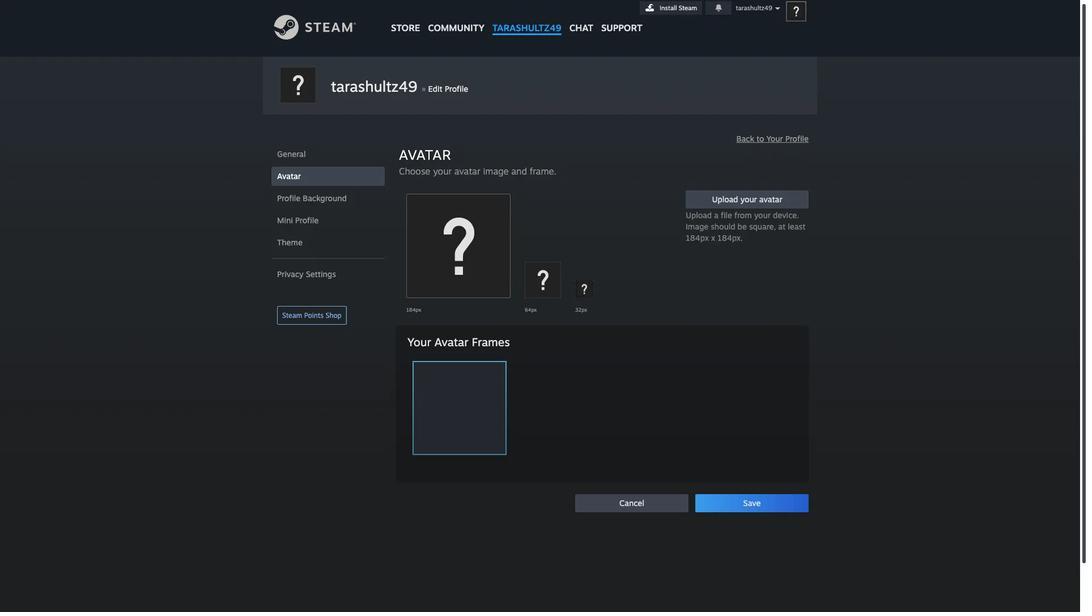 Task type: vqa. For each thing, say whether or not it's contained in the screenshot.
from
yes



Task type: describe. For each thing, give the bounding box(es) containing it.
background
[[303, 193, 347, 203]]

your inside button
[[741, 194, 757, 204]]

2 horizontal spatial tarashultz49
[[736, 4, 773, 12]]

upload a file from your device. image should be square, at least 184px x 184px.
[[686, 210, 806, 243]]

back to your profile
[[737, 134, 809, 143]]

32 px
[[576, 307, 587, 313]]

upload your avatar button
[[686, 191, 809, 209]]

tarashultz49 » edit profile
[[331, 77, 468, 95]]

184
[[407, 307, 416, 313]]

image
[[483, 166, 509, 177]]

mini profile
[[277, 215, 319, 225]]

2 vertical spatial tarashultz49
[[331, 77, 418, 95]]

install
[[660, 4, 677, 12]]

and
[[512, 166, 527, 177]]

file
[[721, 210, 733, 220]]

profile background
[[277, 193, 347, 203]]

mini
[[277, 215, 293, 225]]

steam inside install steam link
[[679, 4, 697, 12]]

upload for upload a file from your device. image should be square, at least 184px x 184px.
[[686, 210, 712, 220]]

px for 64 px
[[532, 307, 537, 313]]

square,
[[750, 222, 776, 231]]

save button
[[696, 494, 809, 513]]

support link
[[598, 0, 647, 36]]

privacy
[[277, 269, 304, 279]]

1 horizontal spatial your
[[767, 134, 783, 143]]

privacy settings link
[[272, 265, 385, 284]]

chat
[[570, 22, 594, 33]]

32
[[576, 307, 582, 313]]

to
[[757, 134, 765, 143]]

mini profile link
[[272, 211, 385, 230]]

profile right mini
[[295, 215, 319, 225]]

px for 32 px
[[582, 307, 587, 313]]

back to your profile link
[[737, 134, 809, 143]]

your inside upload a file from your device. image should be square, at least 184px x 184px.
[[755, 210, 771, 220]]

edit profile link
[[428, 84, 468, 94]]

profile background link
[[272, 189, 385, 208]]

»
[[422, 83, 426, 94]]

community
[[428, 22, 485, 33]]

px for 184 px
[[416, 307, 421, 313]]

support
[[602, 22, 643, 33]]

theme
[[277, 238, 303, 247]]

0 horizontal spatial your
[[408, 335, 431, 349]]

points
[[304, 311, 324, 320]]



Task type: locate. For each thing, give the bounding box(es) containing it.
install steam link
[[640, 1, 703, 15]]

1 vertical spatial tarashultz49 link
[[331, 77, 418, 95]]

x
[[712, 233, 716, 243]]

avatar up choose
[[399, 146, 452, 163]]

1 horizontal spatial steam
[[679, 4, 697, 12]]

should
[[711, 222, 736, 231]]

steam inside steam points shop "link"
[[282, 311, 302, 320]]

upload for upload your avatar
[[712, 194, 739, 204]]

cancel
[[620, 498, 645, 508]]

64 px
[[525, 307, 537, 313]]

px left 32
[[532, 307, 537, 313]]

0 vertical spatial tarashultz49 link
[[489, 0, 566, 39]]

px right 64 px on the left of page
[[582, 307, 587, 313]]

theme link
[[272, 233, 385, 252]]

1 horizontal spatial px
[[532, 307, 537, 313]]

1 vertical spatial steam
[[282, 311, 302, 320]]

chat link
[[566, 0, 598, 36]]

0 vertical spatial avatar
[[455, 166, 481, 177]]

profile right edit
[[445, 84, 468, 94]]

your up "from"
[[741, 194, 757, 204]]

your avatar frames
[[408, 335, 510, 349]]

avatar inside avatar link
[[277, 171, 301, 181]]

px
[[416, 307, 421, 313], [532, 307, 537, 313], [582, 307, 587, 313]]

general link
[[272, 145, 385, 164]]

your inside avatar choose your avatar image and frame.
[[433, 166, 452, 177]]

settings
[[306, 269, 336, 279]]

a
[[715, 210, 719, 220]]

community link
[[424, 0, 489, 39]]

1 horizontal spatial tarashultz49
[[493, 22, 562, 33]]

frames
[[472, 335, 510, 349]]

privacy settings
[[277, 269, 336, 279]]

steam
[[679, 4, 697, 12], [282, 311, 302, 320]]

0 vertical spatial upload
[[712, 194, 739, 204]]

0 vertical spatial steam
[[679, 4, 697, 12]]

image
[[686, 222, 709, 231]]

steam left points
[[282, 311, 302, 320]]

avatar down general
[[277, 171, 301, 181]]

upload inside button
[[712, 194, 739, 204]]

upload up image
[[686, 210, 712, 220]]

184 px
[[407, 307, 421, 313]]

cancel button
[[576, 494, 689, 513]]

install steam
[[660, 4, 697, 12]]

your up square,
[[755, 210, 771, 220]]

1 vertical spatial tarashultz49
[[493, 22, 562, 33]]

your down 184 px at the left of page
[[408, 335, 431, 349]]

tarashultz49
[[736, 4, 773, 12], [493, 22, 562, 33], [331, 77, 418, 95]]

1 vertical spatial your
[[741, 194, 757, 204]]

frame.
[[530, 166, 557, 177]]

your right choose
[[433, 166, 452, 177]]

1 vertical spatial your
[[408, 335, 431, 349]]

back
[[737, 134, 755, 143]]

avatar choose your avatar image and frame.
[[399, 146, 557, 177]]

3 px from the left
[[582, 307, 587, 313]]

profile inside tarashultz49 » edit profile
[[445, 84, 468, 94]]

1 horizontal spatial tarashultz49 link
[[489, 0, 566, 39]]

avatar inside avatar choose your avatar image and frame.
[[455, 166, 481, 177]]

2 vertical spatial your
[[755, 210, 771, 220]]

0 horizontal spatial avatar
[[455, 166, 481, 177]]

avatar
[[399, 146, 452, 163], [277, 171, 301, 181], [435, 335, 469, 349]]

0 horizontal spatial px
[[416, 307, 421, 313]]

least
[[788, 222, 806, 231]]

store
[[391, 22, 420, 33]]

2 horizontal spatial px
[[582, 307, 587, 313]]

your
[[767, 134, 783, 143], [408, 335, 431, 349]]

profile up mini
[[277, 193, 301, 203]]

upload up file
[[712, 194, 739, 204]]

your
[[433, 166, 452, 177], [741, 194, 757, 204], [755, 210, 771, 220]]

px up your avatar frames
[[416, 307, 421, 313]]

avatar
[[455, 166, 481, 177], [760, 194, 783, 204]]

avatar left frames
[[435, 335, 469, 349]]

tarashultz49 link
[[489, 0, 566, 39], [331, 77, 418, 95]]

steam points shop link
[[277, 306, 347, 325]]

tarashultz49 link left the chat
[[489, 0, 566, 39]]

steam points shop
[[282, 311, 342, 320]]

avatar for avatar
[[277, 171, 301, 181]]

0 vertical spatial your
[[433, 166, 452, 177]]

184px.
[[718, 233, 743, 243]]

save
[[744, 498, 761, 508]]

general
[[277, 149, 306, 159]]

be
[[738, 222, 747, 231]]

tarashultz49 link left »
[[331, 77, 418, 95]]

store link
[[387, 0, 424, 39]]

0 vertical spatial your
[[767, 134, 783, 143]]

avatar left image
[[455, 166, 481, 177]]

1 vertical spatial upload
[[686, 210, 712, 220]]

edit
[[428, 84, 443, 94]]

0 vertical spatial avatar
[[399, 146, 452, 163]]

upload your avatar
[[712, 194, 783, 204]]

device.
[[773, 210, 800, 220]]

steam right 'install'
[[679, 4, 697, 12]]

upload
[[712, 194, 739, 204], [686, 210, 712, 220]]

from
[[735, 210, 752, 220]]

profile right to
[[786, 134, 809, 143]]

0 horizontal spatial steam
[[282, 311, 302, 320]]

at
[[779, 222, 786, 231]]

184px
[[686, 233, 709, 243]]

avatar for avatar choose your avatar image and frame.
[[399, 146, 452, 163]]

64
[[525, 307, 532, 313]]

1 vertical spatial avatar
[[277, 171, 301, 181]]

your right to
[[767, 134, 783, 143]]

avatar inside button
[[760, 194, 783, 204]]

2 px from the left
[[532, 307, 537, 313]]

shop
[[326, 311, 342, 320]]

1 px from the left
[[416, 307, 421, 313]]

profile
[[445, 84, 468, 94], [786, 134, 809, 143], [277, 193, 301, 203], [295, 215, 319, 225]]

avatar link
[[272, 167, 385, 186]]

0 horizontal spatial tarashultz49
[[331, 77, 418, 95]]

0 horizontal spatial tarashultz49 link
[[331, 77, 418, 95]]

avatar up device.
[[760, 194, 783, 204]]

upload inside upload a file from your device. image should be square, at least 184px x 184px.
[[686, 210, 712, 220]]

avatar inside avatar choose your avatar image and frame.
[[399, 146, 452, 163]]

2 vertical spatial avatar
[[435, 335, 469, 349]]

0 vertical spatial tarashultz49
[[736, 4, 773, 12]]

choose
[[399, 166, 431, 177]]

1 vertical spatial avatar
[[760, 194, 783, 204]]

1 horizontal spatial avatar
[[760, 194, 783, 204]]



